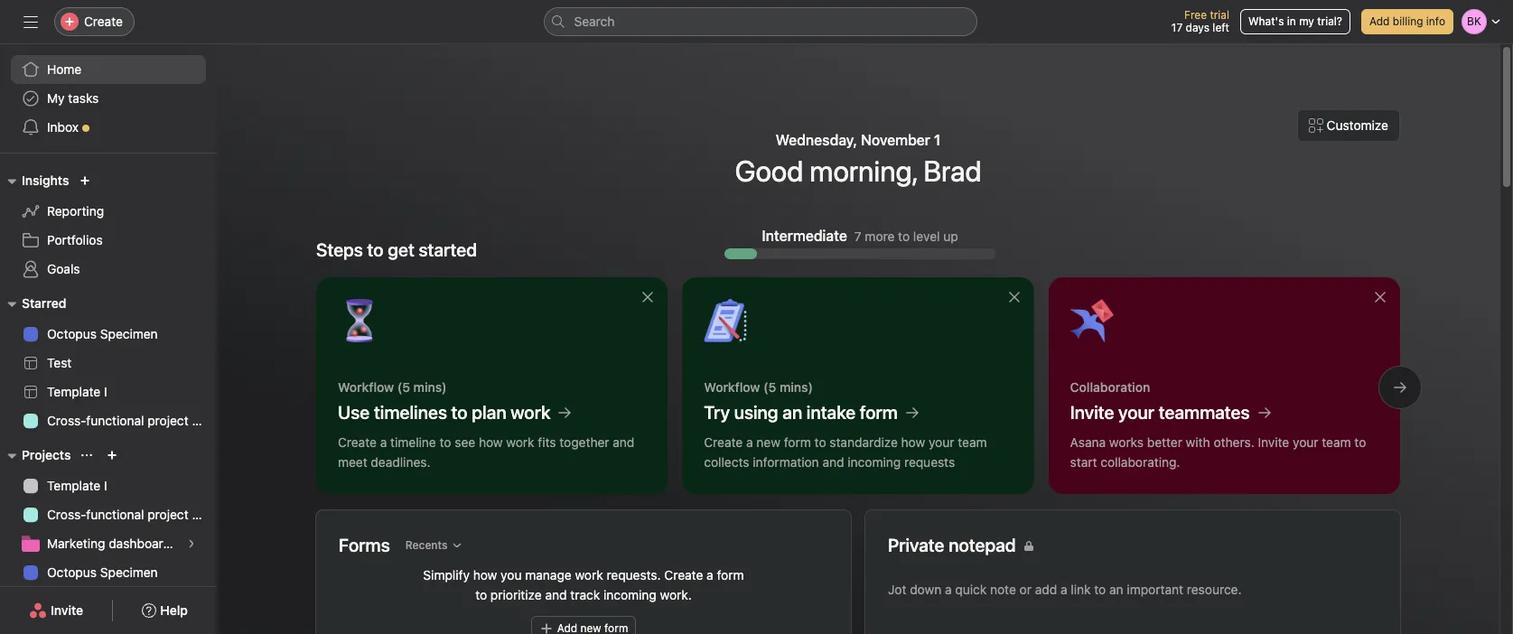 Task type: locate. For each thing, give the bounding box(es) containing it.
cross-functional project plan for the cross-functional project plan link inside the projects element
[[47, 507, 217, 522]]

1 functional from the top
[[86, 413, 144, 428]]

2 template from the top
[[47, 478, 101, 493]]

i inside projects element
[[104, 478, 107, 493]]

information
[[753, 454, 819, 470]]

(5 mins) for timelines
[[397, 379, 447, 395]]

octopus specimen link
[[11, 320, 206, 349], [11, 558, 206, 587]]

new project or portfolio image
[[107, 450, 118, 461]]

cross-functional project plan inside projects element
[[47, 507, 217, 522]]

2 horizontal spatial form
[[860, 402, 898, 423]]

2 dismiss image from the left
[[1373, 290, 1388, 304]]

invite for invite
[[51, 603, 83, 618]]

1 vertical spatial project
[[148, 507, 189, 522]]

0 horizontal spatial a
[[380, 435, 387, 450]]

your up requests
[[929, 435, 955, 450]]

1 (5 mins) from the left
[[397, 379, 447, 395]]

octopus specimen for 1st the octopus specimen link
[[47, 326, 158, 342]]

timeline
[[390, 435, 436, 450]]

and right together
[[613, 435, 635, 450]]

specimen up test link
[[100, 326, 158, 342]]

specimen for 1st the octopus specimen link
[[100, 326, 158, 342]]

0 horizontal spatial invite
[[51, 603, 83, 618]]

specimen for second the octopus specimen link from the top
[[100, 565, 158, 580]]

2 cross-functional project plan from the top
[[47, 507, 217, 522]]

template inside starred element
[[47, 384, 101, 399]]

1 team from the left
[[958, 435, 987, 450]]

0 horizontal spatial team
[[958, 435, 987, 450]]

1 horizontal spatial invite
[[1070, 402, 1114, 423]]

project down test link
[[148, 413, 189, 428]]

1 vertical spatial cross-
[[47, 507, 86, 522]]

1 vertical spatial work
[[506, 435, 534, 450]]

project for second the cross-functional project plan link from the bottom
[[148, 413, 189, 428]]

octopus inside starred element
[[47, 326, 97, 342]]

more
[[865, 228, 895, 243]]

1 vertical spatial functional
[[86, 507, 144, 522]]

workflow for try
[[704, 379, 760, 395]]

create up the home link at the top
[[84, 14, 123, 29]]

1 template from the top
[[47, 384, 101, 399]]

1 i from the top
[[104, 384, 107, 399]]

see details, marketing dashboards image
[[186, 538, 197, 549]]

your inside create a new form to standardize how your team collects information and incoming requests
[[929, 435, 955, 450]]

0 vertical spatial and
[[613, 435, 635, 450]]

2 octopus specimen from the top
[[47, 565, 158, 580]]

1 workflow (5 mins) from the left
[[338, 379, 447, 395]]

incoming down standardize
[[848, 454, 901, 470]]

1 octopus from the top
[[47, 326, 97, 342]]

i
[[104, 384, 107, 399], [104, 478, 107, 493]]

help
[[160, 603, 188, 618]]

timelines
[[374, 402, 447, 423]]

work left fits on the bottom left of page
[[506, 435, 534, 450]]

1 vertical spatial invite
[[1258, 435, 1290, 450]]

team inside asana works better with others. invite your team to start collaborating.
[[1322, 435, 1351, 450]]

form
[[860, 402, 898, 423], [784, 435, 811, 450], [717, 567, 744, 583]]

1 horizontal spatial workflow (5 mins)
[[704, 379, 813, 395]]

octopus specimen link down marketing dashboards
[[11, 558, 206, 587]]

intake
[[807, 402, 856, 423]]

0 vertical spatial cross-functional project plan
[[47, 413, 217, 428]]

1 cross- from the top
[[47, 413, 86, 428]]

1 vertical spatial octopus specimen
[[47, 565, 158, 580]]

goals link
[[11, 255, 206, 284]]

2 vertical spatial form
[[717, 567, 744, 583]]

0 vertical spatial template i
[[47, 384, 107, 399]]

1 vertical spatial template i
[[47, 478, 107, 493]]

search list box
[[543, 7, 977, 36]]

2 vertical spatial and
[[545, 587, 567, 603]]

0 vertical spatial octopus
[[47, 326, 97, 342]]

0 horizontal spatial form
[[717, 567, 744, 583]]

work for manage
[[575, 567, 603, 583]]

invite inside button
[[51, 603, 83, 618]]

1 vertical spatial specimen
[[100, 565, 158, 580]]

octopus specimen down the marketing dashboards 'link'
[[47, 565, 158, 580]]

plan for second the cross-functional project plan link from the bottom
[[192, 413, 217, 428]]

0 vertical spatial incoming
[[848, 454, 901, 470]]

create up meet
[[338, 435, 377, 450]]

0 horizontal spatial and
[[545, 587, 567, 603]]

0 vertical spatial cross-functional project plan link
[[11, 407, 217, 435]]

2 horizontal spatial and
[[823, 454, 844, 470]]

2 specimen from the top
[[100, 565, 158, 580]]

1 cross-functional project plan from the top
[[47, 413, 217, 428]]

workflow up try at the left of the page
[[704, 379, 760, 395]]

2 i from the top
[[104, 478, 107, 493]]

level
[[913, 228, 940, 243]]

0 vertical spatial i
[[104, 384, 107, 399]]

template i
[[47, 384, 107, 399], [47, 478, 107, 493]]

cross- inside starred element
[[47, 413, 86, 428]]

octopus inside projects element
[[47, 565, 97, 580]]

create for create a new form to standardize how your team collects information and incoming requests
[[704, 435, 743, 450]]

work inside the simplify how you manage work requests. create a form to prioritize and track incoming work.
[[575, 567, 603, 583]]

2 horizontal spatial a
[[746, 435, 753, 450]]

workflow (5 mins) up timelines
[[338, 379, 447, 395]]

cross-functional project plan link up marketing dashboards
[[11, 501, 217, 529]]

invite inside asana works better with others. invite your team to start collaborating.
[[1258, 435, 1290, 450]]

0 vertical spatial template
[[47, 384, 101, 399]]

1 vertical spatial i
[[104, 478, 107, 493]]

cross- up marketing
[[47, 507, 86, 522]]

1 horizontal spatial form
[[784, 435, 811, 450]]

asana
[[1070, 435, 1106, 450]]

0 horizontal spatial incoming
[[603, 587, 657, 603]]

work up fits on the bottom left of page
[[511, 402, 551, 423]]

create inside create dropdown button
[[84, 14, 123, 29]]

portfolios
[[47, 232, 103, 248]]

workflow
[[338, 379, 394, 395], [704, 379, 760, 395]]

specimen down dashboards
[[100, 565, 158, 580]]

and
[[613, 435, 635, 450], [823, 454, 844, 470], [545, 587, 567, 603]]

0 vertical spatial work
[[511, 402, 551, 423]]

specimen inside projects element
[[100, 565, 158, 580]]

workflow (5 mins)
[[338, 379, 447, 395], [704, 379, 813, 395]]

2 vertical spatial work
[[575, 567, 603, 583]]

private notepad
[[888, 535, 1016, 556]]

project inside starred element
[[148, 413, 189, 428]]

plan inside starred element
[[192, 413, 217, 428]]

0 vertical spatial octopus specimen link
[[11, 320, 206, 349]]

work up track
[[575, 567, 603, 583]]

add billing info
[[1370, 14, 1446, 28]]

0 horizontal spatial (5 mins)
[[397, 379, 447, 395]]

2 octopus from the top
[[47, 565, 97, 580]]

invite right others.
[[1258, 435, 1290, 450]]

(5 mins) up an
[[764, 379, 813, 395]]

2 vertical spatial invite
[[51, 603, 83, 618]]

tasks
[[68, 90, 99, 106]]

invite
[[1070, 402, 1114, 423], [1258, 435, 1290, 450], [51, 603, 83, 618]]

create up work.
[[664, 567, 703, 583]]

create inside create a new form to standardize how your team collects information and incoming requests
[[704, 435, 743, 450]]

invite up asana
[[1070, 402, 1114, 423]]

1 horizontal spatial a
[[707, 567, 714, 583]]

octopus specimen
[[47, 326, 158, 342], [47, 565, 158, 580]]

1 vertical spatial incoming
[[603, 587, 657, 603]]

template i link down test
[[11, 378, 206, 407]]

2 functional from the top
[[86, 507, 144, 522]]

1 horizontal spatial incoming
[[848, 454, 901, 470]]

goals
[[47, 261, 80, 276]]

i down test link
[[104, 384, 107, 399]]

template i down test
[[47, 384, 107, 399]]

meet
[[338, 454, 367, 470]]

1 project from the top
[[148, 413, 189, 428]]

cross- for second the cross-functional project plan link from the bottom
[[47, 413, 86, 428]]

prioritize
[[491, 587, 542, 603]]

dismiss image for use timelines to plan work
[[641, 290, 655, 304]]

cross-functional project plan inside starred element
[[47, 413, 217, 428]]

incoming
[[848, 454, 901, 470], [603, 587, 657, 603]]

functional for second the cross-functional project plan link from the bottom
[[86, 413, 144, 428]]

functional inside projects element
[[86, 507, 144, 522]]

1 vertical spatial octopus
[[47, 565, 97, 580]]

1 vertical spatial form
[[784, 435, 811, 450]]

octopus down marketing
[[47, 565, 97, 580]]

2 (5 mins) from the left
[[764, 379, 813, 395]]

what's
[[1249, 14, 1284, 28]]

1 horizontal spatial and
[[613, 435, 635, 450]]

17
[[1172, 21, 1183, 34]]

create inside create a timeline to see how work fits together and meet deadlines.
[[338, 435, 377, 450]]

functional up new project or portfolio icon
[[86, 413, 144, 428]]

0 horizontal spatial dismiss image
[[641, 290, 655, 304]]

a
[[380, 435, 387, 450], [746, 435, 753, 450], [707, 567, 714, 583]]

how right see
[[479, 435, 503, 450]]

2 horizontal spatial your
[[1293, 435, 1319, 450]]

0 vertical spatial cross-
[[47, 413, 86, 428]]

cross-
[[47, 413, 86, 428], [47, 507, 86, 522]]

how up requests
[[901, 435, 925, 450]]

cross-functional project plan up new project or portfolio icon
[[47, 413, 217, 428]]

1 vertical spatial cross-functional project plan
[[47, 507, 217, 522]]

trial
[[1210, 8, 1230, 22]]

cross-functional project plan link
[[11, 407, 217, 435], [11, 501, 217, 529]]

functional up marketing dashboards
[[86, 507, 144, 522]]

1 template i link from the top
[[11, 378, 206, 407]]

workflow (5 mins) up using
[[704, 379, 813, 395]]

2 workflow (5 mins) from the left
[[704, 379, 813, 395]]

2 cross- from the top
[[47, 507, 86, 522]]

0 vertical spatial octopus specimen
[[47, 326, 158, 342]]

specimen inside starred element
[[100, 326, 158, 342]]

a inside create a timeline to see how work fits together and meet deadlines.
[[380, 435, 387, 450]]

octopus specimen link up test
[[11, 320, 206, 349]]

insights button
[[0, 170, 69, 192]]

simplify how you manage work requests. create a form to prioritize and track incoming work.
[[423, 567, 744, 603]]

steps to get started
[[316, 239, 477, 260]]

2 team from the left
[[1322, 435, 1351, 450]]

0 vertical spatial functional
[[86, 413, 144, 428]]

info
[[1426, 14, 1446, 28]]

reporting
[[47, 203, 104, 219]]

1 dismiss image from the left
[[641, 290, 655, 304]]

cross-functional project plan link inside projects element
[[11, 501, 217, 529]]

hide sidebar image
[[23, 14, 38, 29]]

start
[[1070, 454, 1097, 470]]

how inside create a timeline to see how work fits together and meet deadlines.
[[479, 435, 503, 450]]

1 vertical spatial cross-functional project plan link
[[11, 501, 217, 529]]

your right others.
[[1293, 435, 1319, 450]]

0 vertical spatial template i link
[[11, 378, 206, 407]]

i inside starred element
[[104, 384, 107, 399]]

1 horizontal spatial dismiss image
[[1373, 290, 1388, 304]]

and inside the simplify how you manage work requests. create a form to prioritize and track incoming work.
[[545, 587, 567, 603]]

create up collects
[[704, 435, 743, 450]]

template down test
[[47, 384, 101, 399]]

(5 mins) up timelines
[[397, 379, 447, 395]]

invite your teammates
[[1070, 402, 1250, 423]]

a inside create a new form to standardize how your team collects information and incoming requests
[[746, 435, 753, 450]]

create inside the simplify how you manage work requests. create a form to prioritize and track incoming work.
[[664, 567, 703, 583]]

add billing info button
[[1362, 9, 1454, 34]]

incoming down requests.
[[603, 587, 657, 603]]

cross- up projects
[[47, 413, 86, 428]]

cross- inside projects element
[[47, 507, 86, 522]]

scroll card carousel right image
[[1393, 380, 1408, 395]]

collaboration
[[1070, 379, 1150, 395]]

specimen
[[100, 326, 158, 342], [100, 565, 158, 580]]

template down show options, current sort, top icon
[[47, 478, 101, 493]]

1 horizontal spatial (5 mins)
[[764, 379, 813, 395]]

add
[[1370, 14, 1390, 28]]

work for plan
[[511, 402, 551, 423]]

team
[[958, 435, 987, 450], [1322, 435, 1351, 450]]

1 vertical spatial template
[[47, 478, 101, 493]]

1 template i from the top
[[47, 384, 107, 399]]

incoming inside the simplify how you manage work requests. create a form to prioritize and track incoming work.
[[603, 587, 657, 603]]

1 vertical spatial and
[[823, 454, 844, 470]]

and down standardize
[[823, 454, 844, 470]]

0 vertical spatial invite
[[1070, 402, 1114, 423]]

template i link down new project or portfolio icon
[[11, 472, 206, 501]]

marketing dashboards link
[[11, 529, 206, 558]]

a up 'deadlines.' in the bottom of the page
[[380, 435, 387, 450]]

global element
[[0, 44, 217, 153]]

i down new project or portfolio icon
[[104, 478, 107, 493]]

octopus
[[47, 326, 97, 342], [47, 565, 97, 580]]

functional inside starred element
[[86, 413, 144, 428]]

template i link inside starred element
[[11, 378, 206, 407]]

your up "works"
[[1119, 402, 1155, 423]]

new image
[[80, 175, 91, 186]]

workflow up use at the left of the page
[[338, 379, 394, 395]]

create
[[84, 14, 123, 29], [338, 435, 377, 450], [704, 435, 743, 450], [664, 567, 703, 583]]

wednesday,
[[776, 132, 857, 148]]

invite down marketing
[[51, 603, 83, 618]]

2 cross-functional project plan link from the top
[[11, 501, 217, 529]]

0 horizontal spatial workflow (5 mins)
[[338, 379, 447, 395]]

home link
[[11, 55, 206, 84]]

2 project from the top
[[148, 507, 189, 522]]

functional
[[86, 413, 144, 428], [86, 507, 144, 522]]

1 workflow from the left
[[338, 379, 394, 395]]

1 vertical spatial octopus specimen link
[[11, 558, 206, 587]]

to
[[898, 228, 910, 243], [367, 239, 384, 260], [451, 402, 468, 423], [440, 435, 451, 450], [815, 435, 826, 450], [1355, 435, 1366, 450], [475, 587, 487, 603]]

0 horizontal spatial workflow
[[338, 379, 394, 395]]

1 specimen from the top
[[100, 326, 158, 342]]

cross-functional project plan up dashboards
[[47, 507, 217, 522]]

1 vertical spatial template i link
[[11, 472, 206, 501]]

reporting link
[[11, 197, 206, 226]]

1 horizontal spatial workflow
[[704, 379, 760, 395]]

1 horizontal spatial your
[[1119, 402, 1155, 423]]

0 horizontal spatial your
[[929, 435, 955, 450]]

track
[[570, 587, 600, 603]]

template i down show options, current sort, top icon
[[47, 478, 107, 493]]

octopus specimen inside starred element
[[47, 326, 158, 342]]

work.
[[660, 587, 692, 603]]

and down manage
[[545, 587, 567, 603]]

2 workflow from the left
[[704, 379, 760, 395]]

fits
[[538, 435, 556, 450]]

a right requests.
[[707, 567, 714, 583]]

1 octopus specimen from the top
[[47, 326, 158, 342]]

create for create
[[84, 14, 123, 29]]

and inside create a new form to standardize how your team collects information and incoming requests
[[823, 454, 844, 470]]

a left new
[[746, 435, 753, 450]]

0 vertical spatial specimen
[[100, 326, 158, 342]]

search
[[574, 14, 615, 29]]

2 template i from the top
[[47, 478, 107, 493]]

notepad
[[949, 535, 1016, 556]]

cross-functional project plan link up new project or portfolio icon
[[11, 407, 217, 435]]

2 horizontal spatial invite
[[1258, 435, 1290, 450]]

form inside create a new form to standardize how your team collects information and incoming requests
[[784, 435, 811, 450]]

plan inside projects element
[[192, 507, 217, 522]]

octopus specimen up test link
[[47, 326, 158, 342]]

dismiss image
[[641, 290, 655, 304], [1373, 290, 1388, 304]]

plan for the cross-functional project plan link inside the projects element
[[192, 507, 217, 522]]

good
[[735, 154, 804, 188]]

0 vertical spatial project
[[148, 413, 189, 428]]

octopus up test
[[47, 326, 97, 342]]

octopus specimen inside projects element
[[47, 565, 158, 580]]

workflow for use
[[338, 379, 394, 395]]

1 horizontal spatial team
[[1322, 435, 1351, 450]]

how left 'you'
[[473, 567, 497, 583]]

project up 'see details, marketing dashboards' image
[[148, 507, 189, 522]]

create a timeline to see how work fits together and meet deadlines.
[[338, 435, 635, 470]]

manage
[[525, 567, 572, 583]]

free trial 17 days left
[[1172, 8, 1230, 34]]

template i inside projects element
[[47, 478, 107, 493]]



Task type: vqa. For each thing, say whether or not it's contained in the screenshot.


Task type: describe. For each thing, give the bounding box(es) containing it.
projects element
[[0, 439, 217, 620]]

days
[[1186, 21, 1210, 34]]

to inside intermediate 7 more to level up
[[898, 228, 910, 243]]

workflow (5 mins) for using
[[704, 379, 813, 395]]

teammates
[[1159, 402, 1250, 423]]

show options, current sort, top image
[[82, 450, 93, 461]]

to inside create a timeline to see how work fits together and meet deadlines.
[[440, 435, 451, 450]]

better
[[1147, 435, 1183, 450]]

insights element
[[0, 164, 217, 287]]

inbox
[[47, 119, 79, 135]]

customize
[[1327, 117, 1389, 133]]

using
[[734, 402, 778, 423]]

morning,
[[810, 154, 917, 188]]

billing
[[1393, 14, 1423, 28]]

what's in my trial?
[[1249, 14, 1343, 28]]

you
[[501, 567, 522, 583]]

dashboards
[[109, 536, 177, 551]]

how inside the simplify how you manage work requests. create a form to prioritize and track incoming work.
[[473, 567, 497, 583]]

try
[[704, 402, 730, 423]]

1 octopus specimen link from the top
[[11, 320, 206, 349]]

recents button
[[397, 533, 470, 558]]

collects
[[704, 454, 750, 470]]

projects button
[[0, 445, 71, 466]]

to inside the simplify how you manage work requests. create a form to prioritize and track incoming work.
[[475, 587, 487, 603]]

projects
[[22, 447, 71, 463]]

starred button
[[0, 293, 66, 314]]

my tasks link
[[11, 84, 206, 113]]

starred
[[22, 295, 66, 311]]

intermediate 7 more to level up
[[762, 228, 958, 244]]

(5 mins) for using
[[764, 379, 813, 395]]

up
[[943, 228, 958, 243]]

free
[[1185, 8, 1207, 22]]

deadlines.
[[371, 454, 431, 470]]

test link
[[11, 349, 206, 378]]

use timelines to plan work
[[338, 402, 551, 423]]

brad
[[924, 154, 982, 188]]

1
[[934, 132, 941, 148]]

to inside asana works better with others. invite your team to start collaborating.
[[1355, 435, 1366, 450]]

my
[[47, 90, 65, 106]]

asana works better with others. invite your team to start collaborating.
[[1070, 435, 1366, 470]]

simplify
[[423, 567, 470, 583]]

workflow (5 mins) for timelines
[[338, 379, 447, 395]]

dismiss image
[[1007, 290, 1022, 304]]

customize button
[[1297, 109, 1400, 142]]

and inside create a timeline to see how work fits together and meet deadlines.
[[613, 435, 635, 450]]

2 octopus specimen link from the top
[[11, 558, 206, 587]]

7
[[855, 228, 862, 243]]

left
[[1213, 21, 1230, 34]]

help button
[[130, 594, 200, 627]]

get started
[[388, 239, 477, 260]]

others.
[[1214, 435, 1255, 450]]

intermediate
[[762, 228, 847, 244]]

test
[[47, 355, 72, 370]]

use
[[338, 402, 370, 423]]

what's in my trial? button
[[1240, 9, 1351, 34]]

starred element
[[0, 287, 217, 439]]

how inside create a new form to standardize how your team collects information and incoming requests
[[901, 435, 925, 450]]

invite button
[[17, 594, 95, 627]]

home
[[47, 61, 82, 77]]

new
[[757, 435, 781, 450]]

try using an intake form
[[704, 402, 898, 423]]

see
[[455, 435, 475, 450]]

november
[[861, 132, 930, 148]]

dismiss image for invite your teammates
[[1373, 290, 1388, 304]]

inbox link
[[11, 113, 206, 142]]

0 vertical spatial form
[[860, 402, 898, 423]]

requests.
[[607, 567, 661, 583]]

template inside projects element
[[47, 478, 101, 493]]

portfolios link
[[11, 226, 206, 255]]

project for the cross-functional project plan link inside the projects element
[[148, 507, 189, 522]]

marketing dashboards
[[47, 536, 177, 551]]

and for simplify how you manage work requests. create a form to prioritize and track incoming work.
[[545, 587, 567, 603]]

octopus specimen for second the octopus specimen link from the top
[[47, 565, 158, 580]]

forms
[[339, 535, 390, 556]]

create for create a timeline to see how work fits together and meet deadlines.
[[338, 435, 377, 450]]

an
[[783, 402, 802, 423]]

my
[[1299, 14, 1314, 28]]

form inside the simplify how you manage work requests. create a form to prioritize and track incoming work.
[[717, 567, 744, 583]]

work inside create a timeline to see how work fits together and meet deadlines.
[[506, 435, 534, 450]]

octopus for 1st the octopus specimen link
[[47, 326, 97, 342]]

functional for the cross-functional project plan link inside the projects element
[[86, 507, 144, 522]]

cross-functional project plan for second the cross-functional project plan link from the bottom
[[47, 413, 217, 428]]

a for using
[[746, 435, 753, 450]]

1 cross-functional project plan link from the top
[[11, 407, 217, 435]]

a for timelines
[[380, 435, 387, 450]]

octopus for second the octopus specimen link from the top
[[47, 565, 97, 580]]

with
[[1186, 435, 1210, 450]]

your inside asana works better with others. invite your team to start collaborating.
[[1293, 435, 1319, 450]]

team inside create a new form to standardize how your team collects information and incoming requests
[[958, 435, 987, 450]]

standardize
[[830, 435, 898, 450]]

2 template i link from the top
[[11, 472, 206, 501]]

steps
[[316, 239, 363, 260]]

requests
[[904, 454, 955, 470]]

collaborating.
[[1101, 454, 1180, 470]]

works
[[1109, 435, 1144, 450]]

together
[[560, 435, 609, 450]]

insights
[[22, 173, 69, 188]]

recents
[[405, 538, 448, 552]]

trial?
[[1318, 14, 1343, 28]]

create button
[[54, 7, 135, 36]]

a inside the simplify how you manage work requests. create a form to prioritize and track incoming work.
[[707, 567, 714, 583]]

invite for invite your teammates
[[1070, 402, 1114, 423]]

marketing
[[47, 536, 105, 551]]

wednesday, november 1 good morning, brad
[[735, 132, 982, 188]]

template i inside starred element
[[47, 384, 107, 399]]

and for create a new form to standardize how your team collects information and incoming requests
[[823, 454, 844, 470]]

private
[[888, 535, 945, 556]]

incoming inside create a new form to standardize how your team collects information and incoming requests
[[848, 454, 901, 470]]

to inside create a new form to standardize how your team collects information and incoming requests
[[815, 435, 826, 450]]

cross- for the cross-functional project plan link inside the projects element
[[47, 507, 86, 522]]

in
[[1287, 14, 1296, 28]]

search button
[[543, 7, 977, 36]]



